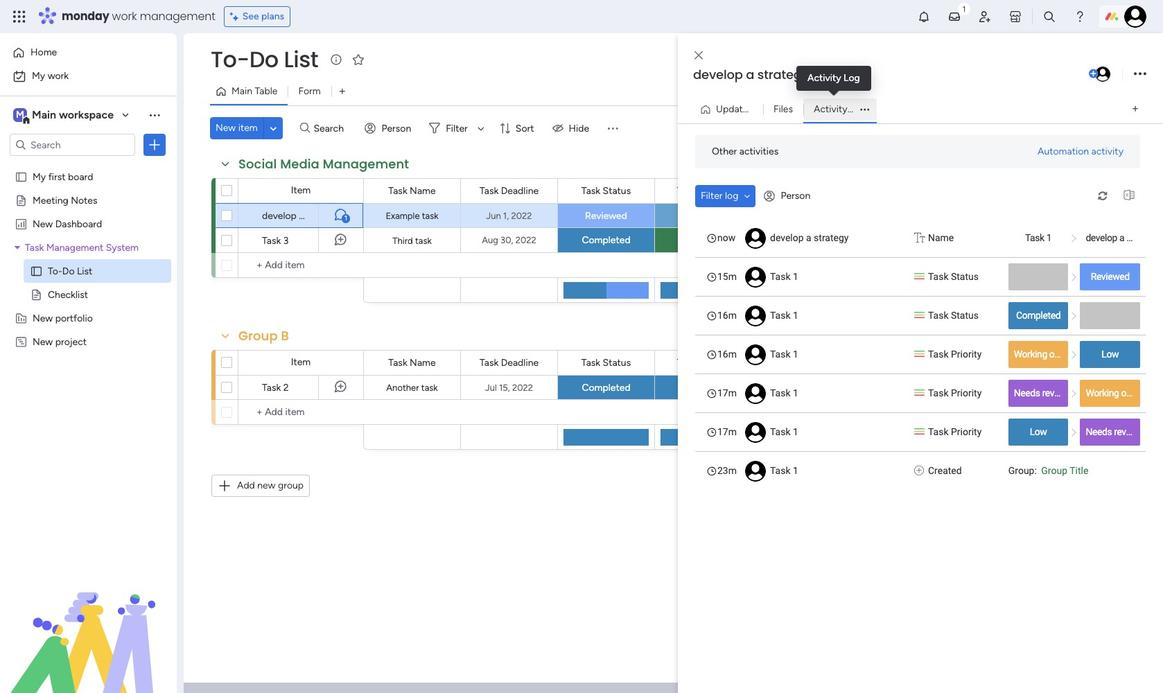Task type: locate. For each thing, give the bounding box(es) containing it.
activity log
[[808, 72, 860, 84], [814, 103, 866, 115]]

1 vertical spatial options image
[[148, 138, 162, 152]]

0 vertical spatial 2022
[[511, 210, 532, 221]]

activity log right files
[[814, 103, 866, 115]]

0 vertical spatial task deadline field
[[476, 183, 542, 199]]

person for 'person' popup button to the top
[[382, 122, 411, 134]]

deadline for 1st task deadline field
[[501, 185, 539, 197]]

1 vertical spatial 2022
[[516, 235, 536, 245]]

group
[[238, 327, 278, 345], [1041, 465, 1068, 476]]

0 vertical spatial public board image
[[15, 170, 28, 183]]

develop up task 3 on the top left of the page
[[262, 210, 297, 222]]

public board image left first
[[15, 170, 28, 183]]

review
[[1042, 387, 1068, 398], [1114, 426, 1140, 437]]

angle down image
[[270, 123, 277, 133], [744, 191, 750, 201]]

public board image up public dashboard icon in the left top of the page
[[15, 193, 28, 207]]

main left table
[[232, 85, 252, 97]]

1 horizontal spatial management
[[323, 155, 409, 173]]

deadline up jul 15, 2022
[[501, 357, 539, 368]]

1 horizontal spatial options image
[[1134, 65, 1147, 84]]

2 item from the top
[[291, 356, 311, 368]]

1 vertical spatial name
[[928, 232, 954, 243]]

15,
[[499, 382, 510, 393]]

strategy inside develop a strategy field
[[758, 66, 809, 83]]

1 vertical spatial kendall parks image
[[1094, 65, 1112, 83]]

develop a strategy inside field
[[693, 66, 809, 83]]

+ add item text field down "3"
[[245, 257, 358, 274]]

public board image for checklist
[[30, 288, 43, 301]]

1 horizontal spatial list box
[[695, 218, 1159, 490]]

activity
[[808, 72, 841, 84], [814, 103, 848, 115]]

0 vertical spatial item
[[291, 184, 311, 196]]

filter for filter log
[[701, 190, 723, 201]]

log up activity log button
[[844, 72, 860, 84]]

aug
[[482, 235, 498, 245]]

2 task priority field from the top
[[674, 355, 733, 371]]

to-do list
[[211, 44, 318, 75], [48, 265, 92, 277]]

notes
[[71, 194, 97, 206]]

23m
[[717, 465, 737, 476]]

Task Name field
[[385, 183, 439, 199], [385, 355, 439, 371]]

0 vertical spatial needs
[[1014, 387, 1040, 398]]

monday work management
[[62, 8, 215, 24]]

2
[[283, 382, 289, 394]]

0 vertical spatial work
[[112, 8, 137, 24]]

dapulse drag 2 image
[[680, 348, 685, 364]]

1 vertical spatial management
[[46, 241, 103, 253]]

option
[[0, 164, 177, 167]]

1 horizontal spatial work
[[112, 8, 137, 24]]

new up new project
[[33, 312, 53, 324]]

files button
[[763, 98, 803, 120]]

1 horizontal spatial kendall parks image
[[1124, 6, 1147, 28]]

social media management
[[238, 155, 409, 173]]

activity log up activity log button
[[808, 72, 860, 84]]

0 vertical spatial task name field
[[385, 183, 439, 199]]

select product image
[[12, 10, 26, 24]]

management inside field
[[323, 155, 409, 173]]

add to favorites image
[[352, 52, 366, 66]]

do up table
[[249, 44, 279, 75]]

workspace selection element
[[13, 107, 116, 125]]

to-
[[211, 44, 249, 75], [48, 265, 62, 277]]

to-do list up table
[[211, 44, 318, 75]]

develop a strategy field
[[690, 66, 1086, 84]]

task for example task
[[422, 211, 439, 221]]

1 horizontal spatial person button
[[759, 185, 819, 207]]

1 vertical spatial task name field
[[385, 355, 439, 371]]

activity log inside button
[[814, 103, 866, 115]]

work for monday
[[112, 8, 137, 24]]

jun 1, 2022
[[486, 210, 532, 221]]

17m
[[717, 387, 737, 398], [717, 426, 737, 437]]

0 horizontal spatial group
[[238, 327, 278, 345]]

person button
[[359, 117, 420, 139], [759, 185, 819, 207]]

16m down 15m
[[717, 310, 737, 321]]

0 vertical spatial filter
[[446, 122, 468, 134]]

my
[[32, 70, 45, 82], [33, 171, 46, 182]]

group inside field
[[238, 327, 278, 345]]

task deadline up jun 1, 2022
[[480, 185, 539, 197]]

1 vertical spatial person button
[[759, 185, 819, 207]]

1 horizontal spatial add view image
[[1133, 104, 1138, 114]]

public board image
[[15, 170, 28, 183], [15, 193, 28, 207]]

main inside workspace selection element
[[32, 108, 56, 121]]

new for new portfolio
[[33, 312, 53, 324]]

1 task name from the top
[[388, 185, 436, 197]]

1 horizontal spatial angle down image
[[744, 191, 750, 201]]

+ add item text field down 2
[[245, 404, 358, 421]]

form
[[298, 85, 321, 97]]

my first board
[[33, 171, 93, 182]]

angle down image right log
[[744, 191, 750, 201]]

activity left options image
[[814, 103, 848, 115]]

v2 search image
[[300, 120, 310, 136]]

sort
[[516, 122, 534, 134]]

item
[[291, 184, 311, 196], [291, 356, 311, 368]]

new
[[216, 122, 236, 134], [33, 218, 53, 229], [33, 312, 53, 324], [33, 336, 53, 347]]

new project
[[33, 336, 87, 347]]

task name
[[388, 185, 436, 197], [388, 357, 436, 368]]

new left the item
[[216, 122, 236, 134]]

deadline up jun 1, 2022
[[501, 185, 539, 197]]

1 vertical spatial activity
[[814, 103, 848, 115]]

1 vertical spatial to-do list
[[48, 265, 92, 277]]

30,
[[501, 235, 513, 245]]

task right example
[[422, 211, 439, 221]]

checklist
[[48, 288, 88, 300]]

person left filter popup button
[[382, 122, 411, 134]]

2022 for aug 30, 2022
[[516, 235, 536, 245]]

options image right the "dapulse addbtn" icon
[[1134, 65, 1147, 84]]

0 vertical spatial task
[[422, 211, 439, 221]]

task 3
[[262, 235, 289, 247]]

1 vertical spatial my
[[33, 171, 46, 182]]

task deadline
[[480, 185, 539, 197], [480, 357, 539, 368]]

0 vertical spatial group
[[238, 327, 278, 345]]

public dashboard image
[[15, 217, 28, 230]]

filter button
[[424, 117, 489, 139]]

task 2
[[262, 382, 289, 394]]

social
[[238, 155, 277, 173]]

work down home
[[48, 70, 69, 82]]

2 task status field from the top
[[578, 355, 634, 371]]

1 task status field from the top
[[578, 183, 634, 199]]

list box containing my first board
[[0, 162, 177, 540]]

filter inside popup button
[[446, 122, 468, 134]]

1 public board image from the top
[[15, 170, 28, 183]]

1 task deadline from the top
[[480, 185, 539, 197]]

0 vertical spatial kendall parks image
[[1124, 6, 1147, 28]]

name up another task
[[410, 357, 436, 368]]

add new group button
[[211, 475, 310, 497]]

status
[[603, 185, 631, 197], [951, 271, 979, 282], [951, 310, 979, 321], [603, 357, 631, 368]]

0 vertical spatial management
[[323, 155, 409, 173]]

main for main table
[[232, 85, 252, 97]]

1 task priority field from the top
[[674, 183, 733, 199]]

working
[[1014, 348, 1047, 359], [1086, 387, 1119, 398]]

list box
[[0, 162, 177, 540], [695, 218, 1159, 490]]

1 horizontal spatial needs
[[1086, 426, 1112, 437]]

0 vertical spatial task deadline
[[480, 185, 539, 197]]

0 horizontal spatial person
[[382, 122, 411, 134]]

0 vertical spatial task status field
[[578, 183, 634, 199]]

task deadline up jul 15, 2022
[[480, 357, 539, 368]]

develop
[[693, 66, 743, 83], [262, 210, 297, 222], [770, 232, 804, 243], [1086, 232, 1118, 243]]

0 horizontal spatial angle down image
[[270, 123, 277, 133]]

my down home
[[32, 70, 45, 82]]

0 horizontal spatial filter
[[446, 122, 468, 134]]

add view image
[[339, 86, 345, 97], [1133, 104, 1138, 114]]

list up form
[[284, 44, 318, 75]]

2022 right 1,
[[511, 210, 532, 221]]

task right another
[[421, 383, 438, 393]]

person
[[382, 122, 411, 134], [781, 190, 811, 202]]

0 vertical spatial deadline
[[501, 185, 539, 197]]

Task Status field
[[578, 183, 634, 199], [578, 355, 634, 371]]

other
[[712, 146, 737, 157]]

0 horizontal spatial do
[[62, 265, 75, 277]]

task deadline field up jul 15, 2022
[[476, 355, 542, 371]]

1 vertical spatial + add item text field
[[245, 404, 358, 421]]

1 vertical spatial public board image
[[15, 193, 28, 207]]

1 vertical spatial list
[[77, 265, 92, 277]]

task 1
[[1025, 232, 1052, 243], [770, 271, 798, 282], [770, 310, 798, 321], [770, 348, 798, 359], [770, 387, 798, 398], [770, 426, 798, 437], [770, 465, 798, 476]]

filter inside button
[[701, 190, 723, 201]]

0 vertical spatial working on it
[[1014, 348, 1067, 359]]

updates / 1
[[716, 103, 765, 115]]

1 horizontal spatial on
[[1121, 387, 1132, 398]]

person button down activities
[[759, 185, 819, 207]]

options image
[[1134, 65, 1147, 84], [148, 138, 162, 152]]

filter
[[446, 122, 468, 134], [701, 190, 723, 201]]

task priority for low
[[928, 426, 982, 437]]

1 horizontal spatial to-do list
[[211, 44, 318, 75]]

1 vertical spatial working
[[1086, 387, 1119, 398]]

priority
[[698, 185, 729, 197], [951, 348, 982, 359], [698, 357, 729, 368], [951, 387, 982, 398], [951, 426, 982, 437]]

0 horizontal spatial reviewed
[[585, 210, 627, 221]]

2 17m from the top
[[717, 426, 737, 437]]

task name up example task
[[388, 185, 436, 197]]

3
[[283, 235, 289, 247]]

0 vertical spatial list
[[284, 44, 318, 75]]

public board image for my first board
[[15, 170, 28, 183]]

name
[[410, 185, 436, 197], [928, 232, 954, 243], [410, 357, 436, 368]]

filter left arrow down image
[[446, 122, 468, 134]]

main inside button
[[232, 85, 252, 97]]

0 vertical spatial 16m
[[717, 310, 737, 321]]

automation activity
[[1038, 145, 1124, 157]]

person right log
[[781, 190, 811, 202]]

2 public board image from the top
[[15, 193, 28, 207]]

management down the search field
[[323, 155, 409, 173]]

2 task name field from the top
[[385, 355, 439, 371]]

kendall parks image
[[1124, 6, 1147, 28], [1094, 65, 1112, 83]]

name up example task
[[410, 185, 436, 197]]

my for my work
[[32, 70, 45, 82]]

1 image
[[958, 1, 971, 16]]

filter for filter
[[446, 122, 468, 134]]

1 horizontal spatial group
[[1041, 465, 1068, 476]]

working on it
[[1014, 348, 1067, 359], [1086, 387, 1139, 398]]

on
[[1049, 348, 1060, 359], [1121, 387, 1132, 398]]

1 17m from the top
[[717, 387, 737, 398]]

needs
[[1014, 387, 1040, 398], [1086, 426, 1112, 437]]

to- up main table button
[[211, 44, 249, 75]]

0 horizontal spatial list box
[[0, 162, 177, 540]]

2 task deadline from the top
[[480, 357, 539, 368]]

main workspace
[[32, 108, 114, 121]]

2022 right 15,
[[512, 382, 533, 393]]

0 vertical spatial task name
[[388, 185, 436, 197]]

16m
[[717, 310, 737, 321], [717, 348, 737, 359]]

1 item from the top
[[291, 184, 311, 196]]

work right monday
[[112, 8, 137, 24]]

person for right 'person' popup button
[[781, 190, 811, 202]]

list box containing now
[[695, 218, 1159, 490]]

angle down image right the item
[[270, 123, 277, 133]]

1 vertical spatial needs
[[1086, 426, 1112, 437]]

2 vertical spatial completed
[[582, 382, 631, 393]]

new for new item
[[216, 122, 236, 134]]

0 horizontal spatial to-
[[48, 265, 62, 277]]

develop inside field
[[693, 66, 743, 83]]

1 vertical spatial task status field
[[578, 355, 634, 371]]

activity up activity log button
[[808, 72, 841, 84]]

task priority
[[677, 185, 729, 197], [928, 348, 982, 359], [677, 357, 729, 368], [928, 387, 982, 398], [928, 426, 982, 437]]

1 horizontal spatial filter
[[701, 190, 723, 201]]

group:
[[1008, 465, 1037, 476]]

new item button
[[210, 117, 263, 139]]

develop down refresh image
[[1086, 232, 1118, 243]]

1 button
[[318, 203, 363, 228]]

1 vertical spatial group
[[1041, 465, 1068, 476]]

0 horizontal spatial review
[[1042, 387, 1068, 398]]

16m for task priority
[[717, 348, 737, 359]]

automation activity button
[[1032, 140, 1129, 163]]

Task Deadline field
[[476, 183, 542, 199], [476, 355, 542, 371]]

0 vertical spatial my
[[32, 70, 45, 82]]

0 vertical spatial activity log
[[808, 72, 860, 84]]

develop down 'close' icon
[[693, 66, 743, 83]]

task status
[[581, 185, 631, 197], [928, 271, 979, 282], [928, 310, 979, 321], [581, 357, 631, 368]]

my left first
[[33, 171, 46, 182]]

Search in workspace field
[[29, 137, 116, 153]]

do up checklist on the top
[[62, 265, 75, 277]]

2 16m from the top
[[717, 348, 737, 359]]

Task Priority field
[[674, 183, 733, 199], [674, 355, 733, 371]]

new right public dashboard icon in the left top of the page
[[33, 218, 53, 229]]

task deadline field up jun 1, 2022
[[476, 183, 542, 199]]

group left b
[[238, 327, 278, 345]]

log down develop a strategy field
[[850, 103, 866, 115]]

management down 'dashboard'
[[46, 241, 103, 253]]

new inside button
[[216, 122, 236, 134]]

1 vertical spatial 17m
[[717, 426, 737, 437]]

2 public board image from the top
[[30, 288, 43, 301]]

main
[[232, 85, 252, 97], [32, 108, 56, 121]]

my inside option
[[32, 70, 45, 82]]

task management system
[[25, 241, 139, 253]]

1 vertical spatial deadline
[[501, 357, 539, 368]]

1 vertical spatial reviewed
[[1091, 271, 1130, 282]]

0 horizontal spatial main
[[32, 108, 56, 121]]

1 horizontal spatial working on it
[[1086, 387, 1139, 398]]

options image down workspace options image
[[148, 138, 162, 152]]

filter log button
[[695, 185, 756, 207]]

arrow down image
[[473, 120, 489, 137]]

0 horizontal spatial on
[[1049, 348, 1060, 359]]

1 public board image from the top
[[30, 264, 43, 277]]

new for new dashboard
[[33, 218, 53, 229]]

0 vertical spatial public board image
[[30, 264, 43, 277]]

public board image left checklist on the top
[[30, 288, 43, 301]]

1 vertical spatial work
[[48, 70, 69, 82]]

task name up another task
[[388, 357, 436, 368]]

task name field up example task
[[385, 183, 439, 199]]

0 horizontal spatial list
[[77, 265, 92, 277]]

search everything image
[[1043, 10, 1056, 24]]

filter left log
[[701, 190, 723, 201]]

task right third on the left top of page
[[415, 235, 432, 246]]

2022
[[511, 210, 532, 221], [516, 235, 536, 245], [512, 382, 533, 393]]

table
[[255, 85, 278, 97]]

list down task management system
[[77, 265, 92, 277]]

1 vertical spatial add view image
[[1133, 104, 1138, 114]]

0 horizontal spatial person button
[[359, 117, 420, 139]]

notifications image
[[917, 10, 931, 24]]

0 vertical spatial task priority field
[[674, 183, 733, 199]]

0 horizontal spatial working on it
[[1014, 348, 1067, 359]]

angle down image inside filter log button
[[744, 191, 750, 201]]

1 vertical spatial task
[[415, 235, 432, 246]]

16m right dapulse drag 2 icon
[[717, 348, 737, 359]]

0 vertical spatial on
[[1049, 348, 1060, 359]]

1 task name field from the top
[[385, 183, 439, 199]]

third task
[[393, 235, 432, 246]]

1 vertical spatial 16m
[[717, 348, 737, 359]]

1 task deadline field from the top
[[476, 183, 542, 199]]

options image
[[855, 105, 875, 113]]

main right workspace image
[[32, 108, 56, 121]]

public board image
[[30, 264, 43, 277], [30, 288, 43, 301]]

1 16m from the top
[[717, 310, 737, 321]]

a
[[746, 66, 754, 83], [299, 210, 304, 222], [806, 232, 812, 243], [1120, 232, 1125, 243]]

help image
[[1073, 10, 1087, 24]]

new portfolio
[[33, 312, 93, 324]]

1 vertical spatial public board image
[[30, 288, 43, 301]]

work for my
[[48, 70, 69, 82]]

item down group b field
[[291, 356, 311, 368]]

work inside option
[[48, 70, 69, 82]]

1 vertical spatial on
[[1121, 387, 1132, 398]]

2 vertical spatial 2022
[[512, 382, 533, 393]]

1 vertical spatial log
[[850, 103, 866, 115]]

0 vertical spatial angle down image
[[270, 123, 277, 133]]

deadline
[[501, 185, 539, 197], [501, 357, 539, 368]]

workspace
[[59, 108, 114, 121]]

0 horizontal spatial needs
[[1014, 387, 1040, 398]]

1 vertical spatial filter
[[701, 190, 723, 201]]

home option
[[8, 42, 168, 64]]

to- up checklist on the top
[[48, 265, 62, 277]]

1 vertical spatial task priority field
[[674, 355, 733, 371]]

Search field
[[310, 119, 352, 138]]

2 deadline from the top
[[501, 357, 539, 368]]

deadline for second task deadline field from the top of the page
[[501, 357, 539, 368]]

1 vertical spatial task deadline
[[480, 357, 539, 368]]

task for another task
[[421, 383, 438, 393]]

group left title
[[1041, 465, 1068, 476]]

refresh image
[[1092, 191, 1114, 201]]

2022 for jun 1, 2022
[[511, 210, 532, 221]]

item down media
[[291, 184, 311, 196]]

to-do list up checklist on the top
[[48, 265, 92, 277]]

a inside field
[[746, 66, 754, 83]]

1 vertical spatial it
[[1134, 387, 1139, 398]]

sort button
[[493, 117, 542, 139]]

0 vertical spatial to-do list
[[211, 44, 318, 75]]

0 vertical spatial person
[[382, 122, 411, 134]]

1 inside 1 button
[[345, 214, 347, 223]]

name right dapulse text column icon
[[928, 232, 954, 243]]

1 deadline from the top
[[501, 185, 539, 197]]

new left project
[[33, 336, 53, 347]]

1
[[761, 103, 765, 115], [345, 214, 347, 223], [1047, 232, 1052, 243], [793, 271, 798, 282], [793, 310, 798, 321], [793, 348, 798, 359], [793, 387, 798, 398], [793, 426, 798, 437], [793, 465, 798, 476]]

it
[[1062, 348, 1067, 359], [1134, 387, 1139, 398]]

task name field up another task
[[385, 355, 439, 371]]

2022 right 30, on the top
[[516, 235, 536, 245]]

person button right the search field
[[359, 117, 420, 139]]

public board image down task management system
[[30, 264, 43, 277]]

example
[[386, 211, 420, 221]]

+ Add item text field
[[245, 257, 358, 274], [245, 404, 358, 421]]



Task type: vqa. For each thing, say whether or not it's contained in the screenshot.
bottom chart
no



Task type: describe. For each thing, give the bounding box(es) containing it.
my work
[[32, 70, 69, 82]]

task priority for needs review
[[928, 387, 982, 398]]

To-Do List field
[[207, 44, 322, 75]]

0 vertical spatial name
[[410, 185, 436, 197]]

caret down image
[[15, 242, 20, 252]]

group: group title
[[1008, 465, 1089, 476]]

public board image for to-do list
[[30, 264, 43, 277]]

my work option
[[8, 65, 168, 87]]

hide button
[[547, 117, 598, 139]]

0 vertical spatial person button
[[359, 117, 420, 139]]

new dashboard
[[33, 218, 102, 229]]

activity
[[1092, 145, 1124, 157]]

new
[[257, 480, 276, 491]]

other activities
[[712, 146, 779, 157]]

add new group
[[237, 480, 304, 491]]

17m for needs review
[[717, 387, 737, 398]]

item for media
[[291, 184, 311, 196]]

another task
[[386, 383, 438, 393]]

hide
[[569, 122, 589, 134]]

monday
[[62, 8, 109, 24]]

0 vertical spatial reviewed
[[585, 210, 627, 221]]

task deadline for second task deadline field from the top of the page
[[480, 357, 539, 368]]

dapulse text column image
[[914, 230, 925, 245]]

1 vertical spatial needs review
[[1086, 426, 1140, 437]]

see plans
[[242, 10, 284, 22]]

plans
[[261, 10, 284, 22]]

public board image for meeting notes
[[15, 193, 28, 207]]

1 horizontal spatial list
[[284, 44, 318, 75]]

aug 30, 2022
[[482, 235, 536, 245]]

m
[[16, 109, 24, 121]]

2 + add item text field from the top
[[245, 404, 358, 421]]

activity inside activity log button
[[814, 103, 848, 115]]

updates
[[716, 103, 753, 115]]

1 horizontal spatial reviewed
[[1091, 271, 1130, 282]]

0 vertical spatial working
[[1014, 348, 1047, 359]]

system
[[106, 241, 139, 253]]

show board description image
[[328, 53, 345, 67]]

1,
[[503, 210, 509, 221]]

priority for needs review
[[951, 387, 982, 398]]

1 vertical spatial completed
[[1016, 310, 1061, 321]]

jul
[[485, 382, 497, 393]]

item for b
[[291, 356, 311, 368]]

my for my first board
[[33, 171, 46, 182]]

15m
[[717, 271, 737, 282]]

workspace options image
[[148, 108, 162, 122]]

0 vertical spatial completed
[[582, 234, 631, 246]]

0 vertical spatial it
[[1062, 348, 1067, 359]]

update feed image
[[948, 10, 961, 24]]

0 horizontal spatial needs review
[[1014, 387, 1068, 398]]

meeting notes
[[33, 194, 97, 206]]

filter log
[[701, 190, 739, 201]]

home link
[[8, 42, 168, 64]]

project
[[55, 336, 87, 347]]

title
[[1070, 465, 1089, 476]]

media
[[280, 155, 320, 173]]

2022 for jul 15, 2022
[[512, 382, 533, 393]]

new item
[[216, 122, 258, 134]]

management
[[140, 8, 215, 24]]

main table button
[[210, 80, 288, 103]]

dapulse plus image
[[914, 463, 924, 478]]

1 horizontal spatial to-
[[211, 44, 249, 75]]

export to excel image
[[1118, 191, 1140, 201]]

1 horizontal spatial it
[[1134, 387, 1139, 398]]

task deadline for 1st task deadline field
[[480, 185, 539, 197]]

item
[[238, 122, 258, 134]]

group b
[[238, 327, 289, 345]]

task priority for working on it
[[928, 348, 982, 359]]

develop right now
[[770, 232, 804, 243]]

example task
[[386, 211, 439, 221]]

first
[[48, 171, 66, 182]]

activities
[[740, 146, 779, 157]]

0 vertical spatial options image
[[1134, 65, 1147, 84]]

files
[[774, 103, 793, 115]]

new for new project
[[33, 336, 53, 347]]

log inside button
[[850, 103, 866, 115]]

form button
[[288, 80, 331, 103]]

created
[[928, 465, 962, 476]]

menu image
[[606, 121, 620, 135]]

board
[[68, 171, 93, 182]]

task for third task
[[415, 235, 432, 246]]

see plans button
[[224, 6, 291, 27]]

add
[[237, 480, 255, 491]]

0 vertical spatial review
[[1042, 387, 1068, 398]]

meeting
[[33, 194, 68, 206]]

main table
[[232, 85, 278, 97]]

main for main workspace
[[32, 108, 56, 121]]

0 vertical spatial activity
[[808, 72, 841, 84]]

lottie animation element
[[0, 553, 177, 693]]

1 vertical spatial working on it
[[1086, 387, 1139, 398]]

high
[[693, 234, 714, 246]]

another
[[386, 383, 419, 393]]

updates / 1 button
[[695, 98, 765, 120]]

0 horizontal spatial options image
[[148, 138, 162, 152]]

0 vertical spatial add view image
[[339, 86, 345, 97]]

0 vertical spatial log
[[844, 72, 860, 84]]

lottie animation image
[[0, 553, 177, 693]]

monday marketplace image
[[1009, 10, 1023, 24]]

close image
[[695, 50, 703, 61]]

1 vertical spatial to-
[[48, 265, 62, 277]]

/
[[755, 103, 759, 115]]

activity log button
[[803, 98, 877, 120]]

priority for low
[[951, 426, 982, 437]]

17m for low
[[717, 426, 737, 437]]

home
[[31, 46, 57, 58]]

my work link
[[8, 65, 168, 87]]

dashboard
[[55, 218, 102, 229]]

Group B field
[[235, 327, 292, 345]]

portfolio
[[55, 312, 93, 324]]

2 task name from the top
[[388, 357, 436, 368]]

priority for working on it
[[951, 348, 982, 359]]

1 horizontal spatial review
[[1114, 426, 1140, 437]]

jun
[[486, 210, 501, 221]]

now
[[717, 232, 736, 243]]

0 horizontal spatial management
[[46, 241, 103, 253]]

dapulse addbtn image
[[1089, 69, 1098, 78]]

see
[[242, 10, 259, 22]]

log
[[725, 190, 739, 201]]

invite members image
[[978, 10, 992, 24]]

16m for task status
[[717, 310, 737, 321]]

Social Media Management field
[[235, 155, 413, 173]]

third
[[393, 235, 413, 246]]

1 inside updates / 1 button
[[761, 103, 765, 115]]

1 horizontal spatial do
[[249, 44, 279, 75]]

group
[[278, 480, 304, 491]]

b
[[281, 327, 289, 345]]

jul 15, 2022
[[485, 382, 533, 393]]

workspace image
[[13, 107, 27, 123]]

1 + add item text field from the top
[[245, 257, 358, 274]]

automation
[[1038, 145, 1089, 157]]

2 vertical spatial name
[[410, 357, 436, 368]]

0 horizontal spatial to-do list
[[48, 265, 92, 277]]

2 task deadline field from the top
[[476, 355, 542, 371]]



